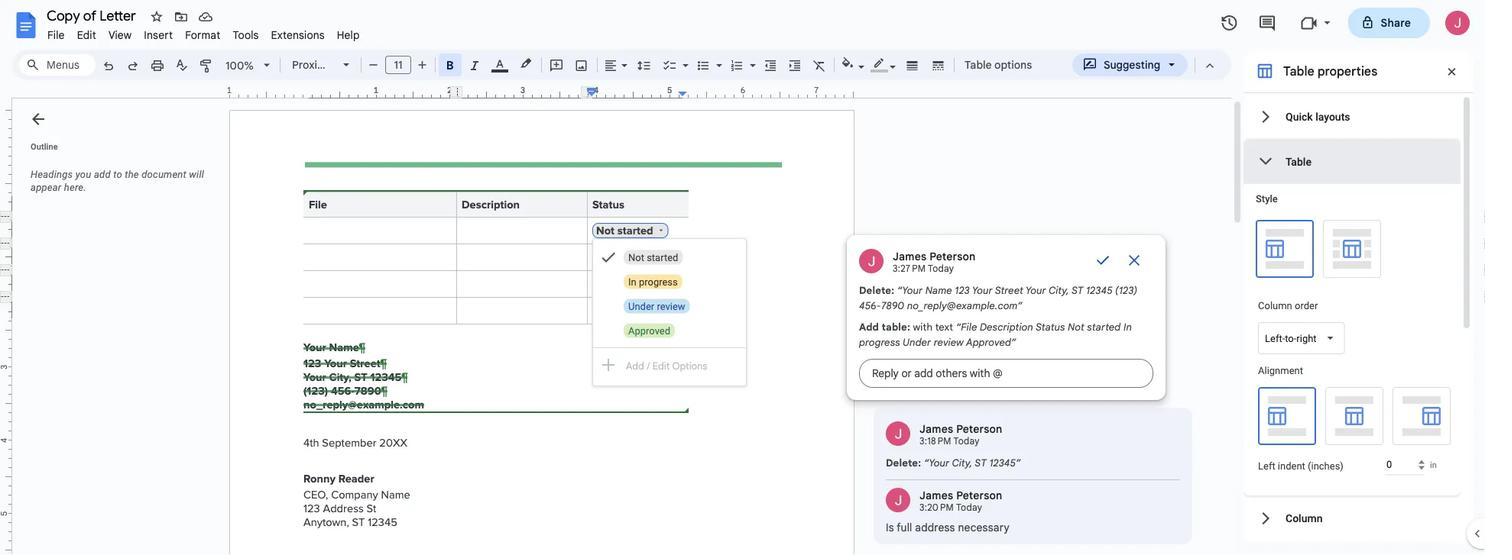 Task type: locate. For each thing, give the bounding box(es) containing it.
to-
[[1286, 333, 1297, 344]]

edit right / at the left bottom of page
[[653, 361, 670, 373]]

add inside list
[[860, 321, 879, 333]]

name
[[926, 284, 953, 297]]

0 vertical spatial james
[[893, 250, 927, 263]]

st left 12345"
[[975, 457, 987, 470]]

0 horizontal spatial city,
[[952, 457, 973, 470]]

delete:
[[860, 284, 895, 297], [886, 457, 922, 470]]

progress
[[639, 276, 678, 288], [860, 336, 901, 349]]

2 vertical spatial james
[[920, 489, 954, 503]]

delete: up 456-
[[860, 284, 895, 297]]

list
[[847, 236, 1193, 545]]

list inside table properties "application"
[[847, 236, 1193, 545]]

today up delete: "your city, st 12345"
[[954, 436, 980, 448]]

2 vertical spatial today
[[957, 503, 983, 514]]

is
[[886, 522, 895, 535]]

your right 123
[[973, 284, 993, 297]]

table up quick
[[1284, 63, 1315, 79]]

0 horizontal spatial not
[[629, 252, 645, 263]]

under
[[629, 301, 655, 312], [903, 336, 932, 349]]

0 vertical spatial in
[[629, 276, 637, 288]]

1 vertical spatial in
[[1124, 321, 1132, 333]]

st inside "your name 123 your street your city, st 12345 (123) 456-7890 no_reply@example.com"
[[1072, 284, 1084, 297]]

help menu item
[[331, 26, 366, 44]]

peterson for james peterson 3:27 pm today
[[930, 250, 976, 263]]

border width image
[[904, 54, 922, 76]]

peterson up 123
[[930, 250, 976, 263]]

0 horizontal spatial started
[[647, 252, 679, 263]]

with
[[913, 321, 933, 333]]

headings you add to the document will appear here.
[[31, 169, 204, 193]]

1 vertical spatial "your
[[924, 457, 950, 470]]

today inside the james peterson 3:20 pm today
[[957, 503, 983, 514]]

james inside the james peterson 3:20 pm today
[[920, 489, 954, 503]]

0 vertical spatial st
[[1072, 284, 1084, 297]]

options
[[672, 361, 708, 373]]

0 vertical spatial add
[[860, 321, 879, 333]]

format
[[185, 28, 221, 42]]

james up delete: "your city, st 12345"
[[920, 423, 954, 436]]

1 vertical spatial add
[[626, 361, 645, 373]]

james
[[893, 250, 927, 263], [920, 423, 954, 436], [920, 489, 954, 503]]

city,
[[1049, 284, 1070, 297], [952, 457, 973, 470]]

1 horizontal spatial review
[[934, 336, 964, 349]]

1 horizontal spatial city,
[[1049, 284, 1070, 297]]

1 vertical spatial under
[[903, 336, 932, 349]]

1 horizontal spatial in
[[1124, 321, 1132, 333]]

st
[[1072, 284, 1084, 297], [975, 457, 987, 470]]

menu bar inside menu bar banner
[[41, 20, 366, 45]]

under review button
[[593, 294, 746, 319]]

1 horizontal spatial not
[[1068, 321, 1085, 333]]

today inside james peterson 3:27 pm today
[[928, 263, 955, 275]]

1 vertical spatial james peterson image
[[886, 422, 911, 447]]

james up name
[[893, 250, 927, 263]]

peterson up necessary
[[957, 489, 1003, 503]]

1 vertical spatial column
[[1286, 513, 1323, 525]]

1 vertical spatial st
[[975, 457, 987, 470]]

is full address necessary
[[886, 522, 1010, 535]]

edit down rename text box
[[77, 28, 96, 42]]

1 vertical spatial started
[[1088, 321, 1121, 333]]

1 your from the left
[[973, 284, 993, 297]]

today up name
[[928, 263, 955, 275]]

column for column order
[[1259, 301, 1293, 312]]

add
[[94, 169, 111, 180]]

table left options
[[965, 58, 992, 71]]

1 horizontal spatial started
[[1088, 321, 1121, 333]]

1 vertical spatial not
[[1068, 321, 1085, 333]]

james peterson 3:27 pm today
[[893, 250, 976, 275]]

0 horizontal spatial "your
[[898, 284, 923, 297]]

0 horizontal spatial add
[[626, 361, 645, 373]]

james peterson image left '3:27 pm'
[[860, 249, 884, 274]]

column inside tab
[[1286, 513, 1323, 525]]

table
[[965, 58, 992, 71], [1284, 63, 1315, 79], [1286, 155, 1312, 168]]

0 vertical spatial james peterson image
[[860, 249, 884, 274]]

necessary
[[958, 522, 1010, 535]]

0 horizontal spatial edit
[[77, 28, 96, 42]]

peterson for james peterson 3:20 pm today
[[957, 489, 1003, 503]]

2 vertical spatial peterson
[[957, 489, 1003, 503]]

today up necessary
[[957, 503, 983, 514]]

full
[[897, 522, 913, 535]]

tools
[[233, 28, 259, 42]]

1 vertical spatial progress
[[860, 336, 901, 349]]

0 horizontal spatial st
[[975, 457, 987, 470]]

edit inside button
[[653, 361, 670, 373]]

1 vertical spatial peterson
[[957, 423, 1003, 436]]

1 horizontal spatial under
[[903, 336, 932, 349]]

your right street
[[1026, 284, 1047, 297]]

Inline style radio
[[1256, 220, 1315, 278]]

column down left indent (inches) on the right bottom of the page
[[1286, 513, 1323, 525]]

in inside the "file description status not started in progress under review approved"
[[1124, 321, 1132, 333]]

will
[[189, 169, 204, 180]]

started inside button
[[647, 252, 679, 263]]

review up approved button
[[657, 301, 686, 312]]

quick layouts
[[1286, 110, 1351, 123]]

Reply field
[[860, 359, 1154, 388]]

0 horizontal spatial in
[[629, 276, 637, 288]]

text color image
[[492, 54, 509, 73]]

in
[[629, 276, 637, 288], [1124, 321, 1132, 333]]

0 vertical spatial column
[[1259, 301, 1293, 312]]

share
[[1381, 16, 1412, 29]]

table options button
[[958, 54, 1039, 76]]

james peterson 3:20 pm today
[[920, 489, 1003, 514]]

column
[[1259, 301, 1293, 312], [1286, 513, 1323, 525]]

0 vertical spatial today
[[928, 263, 955, 275]]

0 horizontal spatial james peterson image
[[860, 249, 884, 274]]

progress down table:
[[860, 336, 901, 349]]

1 vertical spatial today
[[954, 436, 980, 448]]

not up in progress
[[629, 252, 645, 263]]

started down the 12345
[[1088, 321, 1121, 333]]

insert menu item
[[138, 26, 179, 44]]

menu bar
[[41, 20, 366, 45]]

peterson inside james peterson 3:18 pm today
[[957, 423, 1003, 436]]

started
[[647, 252, 679, 263], [1088, 321, 1121, 333]]

12345"
[[990, 457, 1021, 470]]

james inside james peterson 3:27 pm today
[[893, 250, 927, 263]]

"your name 123 your street your city, st 12345 (123) 456-7890 no_reply@example.com"
[[860, 284, 1138, 312]]

delete: up james peterson image
[[886, 457, 922, 470]]

1 vertical spatial delete:
[[886, 457, 922, 470]]

james up address
[[920, 489, 954, 503]]

today inside james peterson 3:18 pm today
[[954, 436, 980, 448]]

tab
[[1244, 541, 1461, 556]]

"your down 3:18 pm
[[924, 457, 950, 470]]

1 vertical spatial city,
[[952, 457, 973, 470]]

1 horizontal spatial james peterson image
[[886, 422, 911, 447]]

menu bar containing file
[[41, 20, 366, 45]]

options
[[995, 58, 1033, 71]]

left
[[1259, 461, 1276, 473]]

not
[[629, 252, 645, 263], [1068, 321, 1085, 333]]

add down 456-
[[860, 321, 879, 333]]

under down with
[[903, 336, 932, 349]]

column order left-to-right option
[[1266, 331, 1317, 346]]

today
[[928, 263, 955, 275], [954, 436, 980, 448], [957, 503, 983, 514]]

james peterson image left 3:18 pm
[[886, 422, 911, 447]]

file menu item
[[41, 26, 71, 44]]

your
[[973, 284, 993, 297], [1026, 284, 1047, 297]]

nova
[[336, 58, 361, 71]]

table options
[[965, 58, 1033, 71]]

under inside the "file description status not started in progress under review approved"
[[903, 336, 932, 349]]

0 vertical spatial peterson
[[930, 250, 976, 263]]

"your
[[898, 284, 923, 297], [924, 457, 950, 470]]

Zoom field
[[219, 54, 277, 77]]

0 vertical spatial progress
[[639, 276, 678, 288]]

review
[[657, 301, 686, 312], [934, 336, 964, 349]]

james peterson image for james peterson 3:27 pm today
[[860, 249, 884, 274]]

edit
[[77, 28, 96, 42], [653, 361, 670, 373]]

the
[[125, 169, 139, 180]]

7890
[[882, 300, 905, 312]]

started inside the "file description status not started in progress under review approved"
[[1088, 321, 1121, 333]]

0 vertical spatial delete:
[[860, 284, 895, 297]]

help
[[337, 28, 360, 42]]

1 horizontal spatial st
[[1072, 284, 1084, 297]]

here.
[[64, 182, 86, 193]]

highlight color image
[[518, 54, 535, 73]]

review down the "text"
[[934, 336, 964, 349]]

in down (123)
[[1124, 321, 1132, 333]]

(inches)
[[1308, 461, 1344, 473]]

1 vertical spatial edit
[[653, 361, 670, 373]]

peterson up 12345"
[[957, 423, 1003, 436]]

quick
[[1286, 110, 1313, 123]]

1 horizontal spatial progress
[[860, 336, 901, 349]]

0 vertical spatial city,
[[1049, 284, 1070, 297]]

table properties
[[1284, 63, 1378, 79]]

1 horizontal spatial edit
[[653, 361, 670, 373]]

james peterson 3:18 pm today
[[920, 423, 1003, 448]]

proxima
[[292, 58, 333, 71]]

add inside button
[[626, 361, 645, 373]]

1 vertical spatial review
[[934, 336, 964, 349]]

under inside button
[[629, 301, 655, 312]]

line & paragraph spacing image
[[636, 54, 653, 76]]

peterson
[[930, 250, 976, 263], [957, 423, 1003, 436], [957, 489, 1003, 503]]

james peterson image
[[860, 249, 884, 274], [886, 422, 911, 447]]

peterson inside james peterson 3:27 pm today
[[930, 250, 976, 263]]

table inside button
[[965, 58, 992, 71]]

city, down james peterson 3:18 pm today
[[952, 457, 973, 470]]

started up in progress button
[[647, 252, 679, 263]]

1 horizontal spatial your
[[1026, 284, 1047, 297]]

headings
[[31, 169, 73, 180]]

not right the status in the right bottom of the page
[[1068, 321, 1085, 333]]

Star checkbox
[[146, 6, 167, 28]]

1 vertical spatial james
[[920, 423, 954, 436]]

left indent (inches)
[[1259, 461, 1344, 473]]

0 horizontal spatial progress
[[639, 276, 678, 288]]

column for column
[[1286, 513, 1323, 525]]

add
[[860, 321, 879, 333], [626, 361, 645, 373]]

Zoom text field
[[222, 55, 258, 76]]

right
[[1297, 333, 1317, 344]]

0 vertical spatial not
[[629, 252, 645, 263]]

456-
[[860, 300, 882, 312]]

tools menu item
[[227, 26, 265, 44]]

0 vertical spatial review
[[657, 301, 686, 312]]

under up approved
[[629, 301, 655, 312]]

suggesting button
[[1073, 54, 1188, 76]]

"your down '3:27 pm'
[[898, 284, 923, 297]]

peterson inside the james peterson 3:20 pm today
[[957, 489, 1003, 503]]

list containing james peterson
[[847, 236, 1193, 545]]

column left order
[[1259, 301, 1293, 312]]

0 vertical spatial started
[[647, 252, 679, 263]]

james inside james peterson 3:18 pm today
[[920, 423, 954, 436]]

city, up the status in the right bottom of the page
[[1049, 284, 1070, 297]]

0 vertical spatial under
[[629, 301, 655, 312]]

0 horizontal spatial under
[[629, 301, 655, 312]]

order
[[1295, 301, 1319, 312]]

1 horizontal spatial "your
[[924, 457, 950, 470]]

progress up under review
[[639, 276, 678, 288]]

review inside under review button
[[657, 301, 686, 312]]

add left / at the left bottom of page
[[626, 361, 645, 373]]

0 horizontal spatial your
[[973, 284, 993, 297]]

0 vertical spatial edit
[[77, 28, 96, 42]]

document
[[142, 169, 187, 180]]

in down not started
[[629, 276, 637, 288]]

1 horizontal spatial add
[[860, 321, 879, 333]]

3:18 pm
[[920, 436, 952, 448]]

add / edit options button
[[593, 353, 746, 380]]

table properties section
[[1244, 50, 1474, 556]]

not started
[[629, 252, 679, 263]]

Right alignment radio
[[1393, 388, 1451, 446]]

table down quick
[[1286, 155, 1312, 168]]

0 vertical spatial "your
[[898, 284, 923, 297]]

Font size text field
[[386, 56, 411, 74]]

0 horizontal spatial review
[[657, 301, 686, 312]]

st left the 12345
[[1072, 284, 1084, 297]]



Task type: vqa. For each thing, say whether or not it's contained in the screenshot.
"Search" IMAGE
no



Task type: describe. For each thing, give the bounding box(es) containing it.
document outline element
[[12, 99, 220, 556]]

not started button
[[593, 245, 746, 270]]

proxima nova
[[292, 58, 361, 71]]

progress inside button
[[639, 276, 678, 288]]

today for james peterson 3:20 pm today
[[957, 503, 983, 514]]

"file description status not started in progress under review approved"
[[860, 321, 1132, 349]]

in
[[1431, 461, 1437, 471]]

james for james peterson 3:18 pm today
[[920, 423, 954, 436]]

/
[[647, 361, 650, 373]]

quick layouts tab
[[1244, 94, 1461, 139]]

table for table properties
[[1284, 63, 1315, 79]]

under review
[[629, 301, 686, 312]]

add for add table: with text
[[860, 321, 879, 333]]

format menu item
[[179, 26, 227, 44]]

style
[[1256, 193, 1278, 205]]

james for james peterson 3:20 pm today
[[920, 489, 954, 503]]

3:27 pm
[[893, 263, 926, 275]]

appear
[[31, 182, 61, 193]]

mode and view toolbar
[[1072, 50, 1223, 80]]

james peterson image for james peterson 3:18 pm today
[[886, 422, 911, 447]]

james peterson image
[[886, 489, 911, 513]]

insert image image
[[573, 54, 591, 76]]

text
[[936, 321, 954, 333]]

you
[[75, 169, 91, 180]]

view
[[109, 28, 132, 42]]

approved button
[[593, 319, 746, 343]]

to
[[113, 169, 122, 180]]

no_reply@example.com"
[[908, 300, 1023, 312]]

status
[[1036, 321, 1066, 333]]

extensions
[[271, 28, 325, 42]]

"your inside "your name 123 your street your city, st 12345 (123) 456-7890 no_reply@example.com"
[[898, 284, 923, 297]]

outline
[[31, 142, 58, 151]]

left-
[[1266, 333, 1286, 344]]

delete: "your city, st 12345"
[[886, 457, 1021, 470]]

file
[[47, 28, 65, 42]]

column order
[[1259, 301, 1319, 312]]

insert
[[144, 28, 173, 42]]

not inside the "file description status not started in progress under review approved"
[[1068, 321, 1085, 333]]

street
[[995, 284, 1024, 297]]

james for james peterson 3:27 pm today
[[893, 250, 927, 263]]

123
[[955, 284, 970, 297]]

progress inside the "file description status not started in progress under review approved"
[[860, 336, 901, 349]]

not inside button
[[629, 252, 645, 263]]

table for table options
[[965, 58, 992, 71]]

extensions menu item
[[265, 26, 331, 44]]

main toolbar
[[95, 0, 1040, 316]]

in progress button
[[593, 270, 746, 294]]

outline heading
[[12, 141, 220, 162]]

suggesting
[[1104, 58, 1161, 71]]

"file
[[956, 321, 978, 333]]

Menus field
[[19, 54, 96, 76]]

in progress
[[629, 276, 678, 288]]

Left table indent, measured in inches. Value must be between -1080 and 1080 text field
[[1386, 455, 1425, 476]]

layouts
[[1316, 110, 1351, 123]]

Center alignment radio
[[1326, 388, 1384, 446]]

approved"
[[967, 336, 1017, 349]]

today for james peterson 3:27 pm today
[[928, 263, 955, 275]]

3:20 pm
[[920, 503, 954, 514]]

edit inside menu item
[[77, 28, 96, 42]]

view menu item
[[102, 26, 138, 44]]

table inside tab
[[1286, 155, 1312, 168]]

add / edit options
[[626, 361, 708, 373]]

properties
[[1318, 63, 1378, 79]]

left-to-right
[[1266, 333, 1317, 344]]

delete: for delete: "your city, st 12345"
[[886, 457, 922, 470]]

description
[[980, 321, 1034, 333]]

Wrap text style radio
[[1324, 220, 1382, 278]]

add table: with text
[[860, 321, 956, 333]]

indent
[[1278, 461, 1306, 473]]

in inside button
[[629, 276, 637, 288]]

border dash image
[[930, 54, 948, 76]]

numbered list menu image
[[746, 55, 756, 60]]

Font size field
[[385, 56, 418, 75]]

approved
[[629, 325, 671, 337]]

12345
[[1087, 284, 1113, 297]]

table properties application
[[0, 0, 1486, 556]]

review inside the "file description status not started in progress under review approved"
[[934, 336, 964, 349]]

share button
[[1349, 8, 1431, 38]]

1
[[227, 85, 232, 96]]

Rename text field
[[41, 6, 145, 24]]

(123)
[[1116, 284, 1138, 297]]

address
[[916, 522, 956, 535]]

add for add / edit options
[[626, 361, 645, 373]]

column tab
[[1244, 496, 1461, 541]]

Left alignment radio
[[1259, 388, 1317, 446]]

table tab
[[1244, 139, 1461, 184]]

city, inside "your name 123 your street your city, st 12345 (123) 456-7890 no_reply@example.com"
[[1049, 284, 1070, 297]]

alignment
[[1259, 366, 1304, 377]]

font list. proxima nova selected. option
[[292, 54, 361, 76]]

table:
[[882, 321, 911, 333]]

peterson for james peterson 3:18 pm today
[[957, 423, 1003, 436]]

edit menu item
[[71, 26, 102, 44]]

delete: for delete:
[[860, 284, 895, 297]]

2 your from the left
[[1026, 284, 1047, 297]]

today for james peterson 3:18 pm today
[[954, 436, 980, 448]]

menu bar banner
[[0, 0, 1486, 556]]



